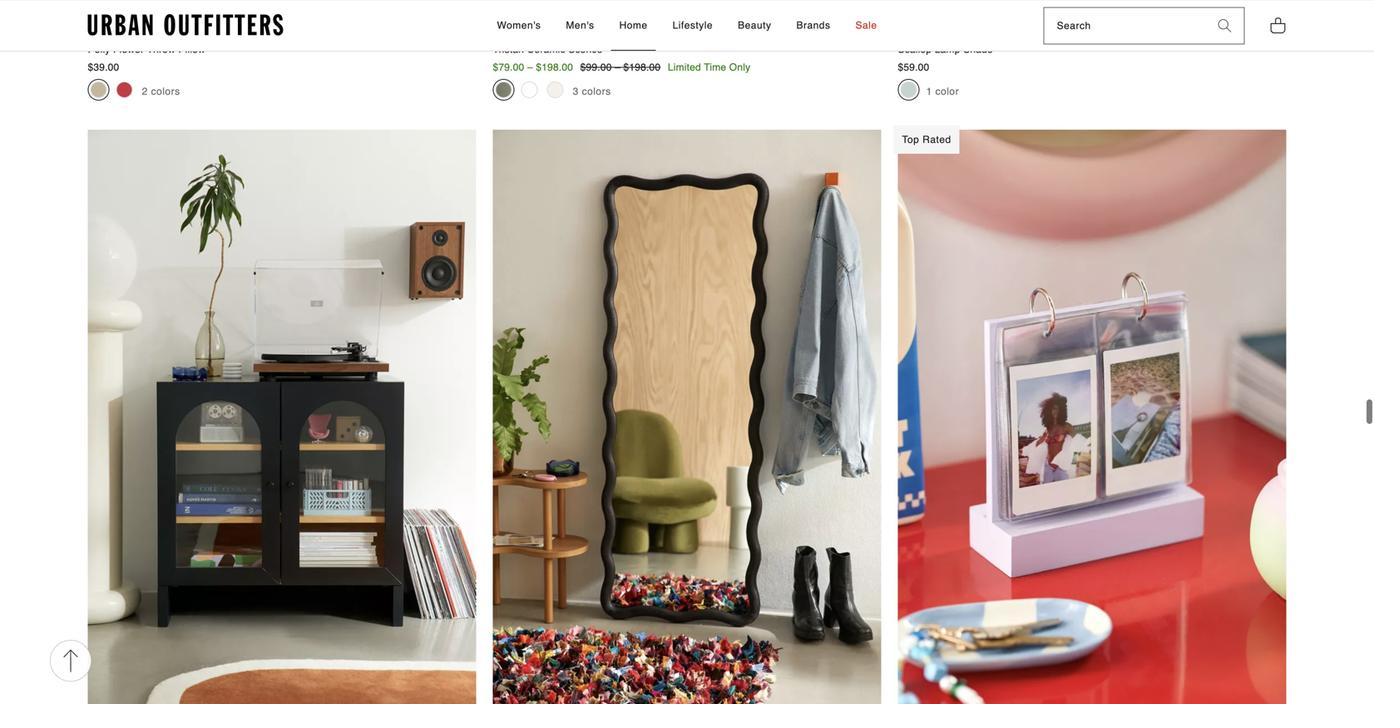 Task type: vqa. For each thing, say whether or not it's contained in the screenshot.
2
yes



Task type: locate. For each thing, give the bounding box(es) containing it.
men's link
[[558, 1, 603, 51]]

1 horizontal spatial –
[[615, 62, 621, 73]]

lamp
[[935, 44, 961, 55]]

1 colors from the left
[[151, 86, 180, 97]]

– right $99.00 on the left of page
[[615, 62, 621, 73]]

$198.00 down tristan ceramic sconce
[[536, 62, 573, 73]]

lifestyle link
[[664, 1, 721, 51]]

$198.00
[[536, 62, 573, 73], [624, 62, 661, 73]]

limited
[[668, 62, 701, 73]]

0 horizontal spatial –
[[527, 62, 533, 73]]

women's
[[497, 19, 541, 31]]

time
[[704, 62, 727, 73]]

$198.00 left limited in the top of the page
[[624, 62, 661, 73]]

0 horizontal spatial $198.00
[[536, 62, 573, 73]]

Search text field
[[1045, 8, 1206, 44]]

pillow
[[178, 44, 206, 55]]

scallop lamp shade image
[[898, 0, 1287, 34]]

top
[[902, 134, 920, 146]]

ceramic
[[527, 44, 566, 55]]

scallop lamp shade link
[[898, 0, 1287, 57]]

–
[[527, 62, 533, 73], [615, 62, 621, 73]]

original price: $39.00 element
[[88, 62, 119, 73]]

sconce
[[569, 44, 603, 55]]

$39.00
[[88, 62, 119, 73]]

– right $79.00
[[527, 62, 533, 73]]

green image
[[495, 81, 512, 98]]

colors right 3
[[582, 86, 611, 97]]

top rated
[[902, 134, 952, 146]]

search image
[[1219, 19, 1232, 33]]

1 horizontal spatial colors
[[582, 86, 611, 97]]

1 horizontal spatial $198.00
[[624, 62, 661, 73]]

sale
[[856, 19, 877, 31]]

my shopping bag image
[[1270, 16, 1287, 34]]

1 – from the left
[[527, 62, 533, 73]]

color
[[936, 86, 959, 97]]

2
[[142, 86, 148, 97]]

lifestyle
[[673, 19, 713, 31]]

urban outfitters image
[[88, 14, 283, 36]]

2 colors from the left
[[582, 86, 611, 97]]

colors right 2
[[151, 86, 180, 97]]

ivory image
[[547, 81, 564, 98]]

home link
[[611, 1, 656, 51]]

tristan
[[493, 44, 524, 55]]

beauty
[[738, 19, 772, 31]]

rated
[[923, 134, 952, 146]]

original price: $59.00 element
[[898, 62, 930, 73]]

colors for 2 colors
[[151, 86, 180, 97]]

polly
[[88, 44, 110, 55]]

women's link
[[489, 1, 550, 51]]

shade
[[964, 44, 993, 55]]

1 color
[[927, 86, 959, 97]]

scallop
[[898, 44, 932, 55]]

only
[[730, 62, 751, 73]]

polly flower throw pillow
[[88, 44, 206, 55]]

2 $198.00 from the left
[[624, 62, 661, 73]]

brands link
[[788, 1, 839, 51]]

cream image
[[90, 81, 107, 98]]

tristan ceramic sconce link
[[493, 0, 882, 57]]

colors
[[151, 86, 180, 97], [582, 86, 611, 97]]

flower
[[113, 44, 144, 55]]

0 horizontal spatial colors
[[151, 86, 180, 97]]

None search field
[[1045, 8, 1206, 44]]



Task type: describe. For each thing, give the bounding box(es) containing it.
white image
[[521, 81, 538, 98]]

main navigation element
[[347, 1, 1027, 51]]

tristan ceramic sconce
[[493, 44, 603, 55]]

tristan ceramic sconce image
[[493, 0, 882, 34]]

polly flower throw pillow link
[[88, 0, 476, 57]]

$59.00
[[898, 62, 930, 73]]

1 $198.00 from the left
[[536, 62, 573, 73]]

sale price: $79.00 – $198.00 element
[[493, 62, 573, 73]]

$99.00
[[580, 62, 612, 73]]

3 colors
[[573, 86, 611, 97]]

men's
[[566, 19, 595, 31]]

throw
[[147, 44, 175, 55]]

squiggle mirror image
[[493, 130, 882, 705]]

$79.00 – $198.00 $99.00 – $198.00 limited time only
[[493, 62, 751, 73]]

sky image
[[901, 81, 917, 98]]

beauty link
[[730, 1, 780, 51]]

scallop lamp shade
[[898, 44, 993, 55]]

home
[[620, 19, 648, 31]]

original price: $99.00 – $198.00 element
[[580, 62, 661, 73]]

polly flower throw pillow image
[[88, 0, 476, 34]]

1
[[927, 86, 933, 97]]

sale link
[[847, 1, 886, 51]]

tabletop wood flip instax mini picture frame image
[[898, 130, 1287, 705]]

mason entryway storage cabinet image
[[88, 130, 476, 705]]

2 – from the left
[[615, 62, 621, 73]]

pink image
[[116, 81, 133, 98]]

3
[[573, 86, 579, 97]]

$79.00
[[493, 62, 525, 73]]

brands
[[797, 19, 831, 31]]

top rated link
[[894, 126, 1287, 705]]

colors for 3 colors
[[582, 86, 611, 97]]

2 colors
[[142, 86, 180, 97]]



